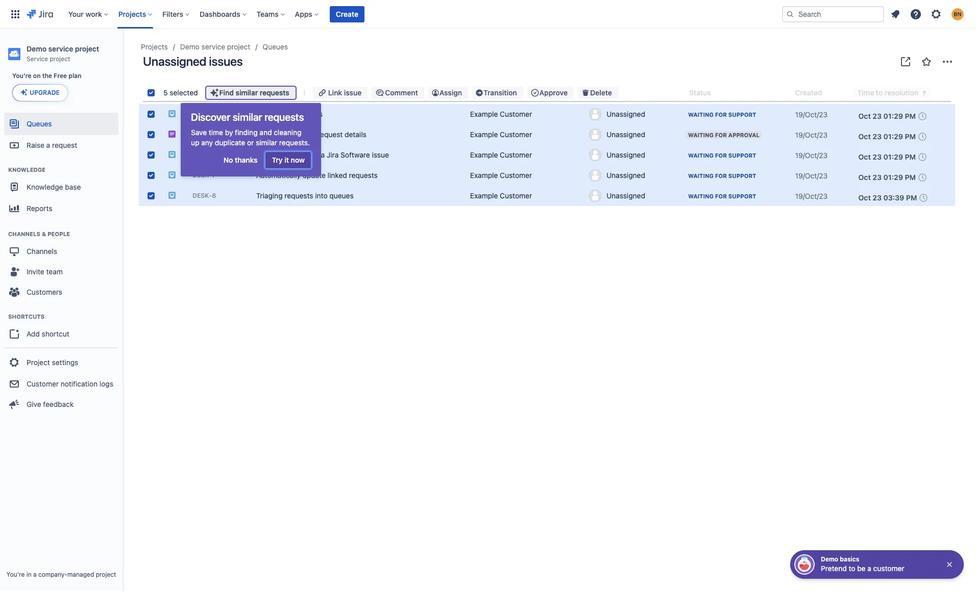 Task type: describe. For each thing, give the bounding box(es) containing it.
demo for demo service project
[[180, 42, 200, 51]]

knowledge for knowledge
[[8, 167, 46, 173]]

discover
[[191, 111, 230, 123]]

customer notification logs link
[[4, 374, 118, 395]]

pm for queues
[[906, 194, 917, 202]]

project settings
[[27, 358, 78, 367]]

oct 23 01:29 pm for details
[[859, 132, 916, 141]]

logs
[[99, 380, 113, 389]]

project
[[27, 358, 50, 367]]

0 vertical spatial queues link
[[263, 41, 288, 53]]

19/oct/23 for queues
[[795, 192, 828, 201]]

19/oct/23 for a
[[795, 151, 828, 160]]

- for automatically update linked requests
[[209, 172, 212, 179]]

23 for queues
[[873, 194, 882, 202]]

upgrade
[[30, 89, 60, 97]]

1 horizontal spatial issue
[[372, 151, 389, 159]]

requests down software
[[349, 171, 378, 180]]

into
[[315, 192, 328, 200]]

Search field
[[782, 6, 885, 22]]

1 oct from the top
[[859, 112, 871, 121]]

desk for agents & customers
[[193, 110, 209, 118]]

& for agents
[[281, 110, 286, 118]]

close image
[[946, 561, 954, 569]]

project settings link
[[4, 352, 118, 374]]

be
[[858, 565, 866, 574]]

base
[[65, 183, 81, 191]]

unassigned button for a
[[586, 147, 685, 163]]

projects
[[141, 42, 168, 51]]

search image
[[786, 10, 795, 18]]

example customer for queues
[[470, 192, 532, 200]]

customer
[[874, 565, 905, 574]]

pm for a
[[905, 153, 916, 161]]

linking requests to a jira software issue
[[256, 151, 389, 159]]

comment button
[[372, 87, 424, 99]]

projects link
[[141, 41, 168, 53]]

project up free
[[50, 55, 70, 63]]

23 for details
[[873, 132, 882, 141]]

example for requests
[[470, 171, 498, 180]]

customer inside group
[[27, 380, 59, 389]]

knowledge base
[[27, 183, 81, 191]]

by
[[225, 128, 233, 137]]

queues inside group
[[27, 119, 52, 128]]

try it now
[[272, 156, 305, 164]]

channels & people
[[8, 231, 70, 238]]

example for a
[[470, 151, 498, 159]]

managed
[[67, 571, 94, 579]]

time
[[209, 128, 223, 137]]

and
[[260, 128, 272, 137]]

- for triaging requests into queues
[[209, 192, 212, 200]]

01:29 for details
[[884, 132, 903, 141]]

save
[[191, 128, 207, 137]]

collecting custom request details
[[256, 130, 367, 139]]

channels & people group
[[4, 220, 118, 306]]

5 selected
[[163, 88, 198, 97]]

channels
[[8, 231, 40, 238]]

people
[[48, 231, 70, 238]]

customer for details
[[500, 130, 532, 139]]

automatically
[[256, 171, 301, 180]]

oct for queues
[[859, 194, 871, 202]]

unassigned button for details
[[586, 127, 685, 143]]

an it problem or question. image for triaging requests into queues
[[168, 191, 176, 199]]

agents
[[256, 110, 279, 118]]

to inside demo basics pretend to be a customer
[[849, 565, 856, 574]]

23 for requests
[[873, 173, 882, 182]]

or
[[247, 138, 254, 147]]

upgrade button
[[13, 85, 67, 101]]

no
[[224, 156, 233, 164]]

collecting
[[256, 130, 289, 139]]

you're in a company-managed project
[[6, 571, 116, 579]]

a inside demo basics pretend to be a customer
[[868, 565, 872, 574]]

a inside "link"
[[46, 141, 50, 149]]

demo service project link
[[180, 41, 250, 53]]

thanks
[[235, 156, 258, 164]]

3 desk from the top
[[193, 151, 209, 159]]

custom
[[291, 130, 316, 139]]

raise a request
[[27, 141, 77, 149]]

03:39
[[884, 194, 905, 202]]

free
[[54, 72, 67, 80]]

update
[[303, 171, 326, 180]]

example customer for a
[[470, 151, 532, 159]]

transition
[[484, 88, 517, 97]]

find similar requests image
[[209, 88, 219, 98]]

add
[[27, 330, 40, 338]]

group containing project settings
[[4, 348, 118, 418]]

oct 23 01:29 pm for a
[[859, 153, 916, 161]]

find
[[219, 88, 234, 97]]

demo basics pretend to be a customer
[[821, 556, 905, 574]]

customer for a
[[500, 151, 532, 159]]

demo service project
[[180, 42, 250, 51]]

group containing queues
[[4, 110, 118, 421]]

8
[[212, 192, 216, 200]]

create button
[[330, 6, 365, 22]]

example customer for details
[[470, 130, 532, 139]]

a left jira
[[321, 151, 325, 159]]

agents & customers
[[256, 110, 323, 118]]

star image
[[921, 56, 933, 68]]

oct 23 03:39 pm
[[859, 194, 917, 202]]

link issue button
[[313, 87, 368, 99]]

an it problem or question. image for automatically update linked requests
[[168, 171, 176, 179]]

linking
[[256, 151, 280, 159]]

1 23 from the top
[[873, 112, 882, 121]]

delete button
[[578, 87, 618, 99]]

service
[[27, 55, 48, 63]]

request for a
[[52, 141, 77, 149]]

similar for find
[[236, 88, 258, 97]]

4
[[212, 131, 216, 138]]

requests down requests.
[[282, 151, 310, 159]]

desk - 7
[[193, 172, 216, 179]]

selected
[[170, 88, 198, 97]]

on
[[33, 72, 41, 80]]

requests inside discover similar requests save time by finding and cleaning up any duplicate or similar requests.
[[264, 111, 304, 123]]

reports link
[[4, 198, 118, 220]]

no thanks button
[[217, 152, 264, 169]]

create banner
[[0, 0, 976, 29]]

demo for demo basics pretend to be a customer
[[821, 556, 839, 564]]

pm for details
[[905, 132, 916, 141]]

oct for a
[[859, 153, 871, 161]]

requests inside button
[[260, 88, 289, 97]]



Task type: locate. For each thing, give the bounding box(es) containing it.
issues
[[209, 54, 243, 68]]

1 vertical spatial an it problem or question. image
[[168, 171, 176, 179]]

service up issues
[[202, 42, 225, 51]]

1 vertical spatial similar
[[233, 111, 262, 123]]

desk down up in the left of the page
[[193, 151, 209, 159]]

0 vertical spatial an it problem or question. image
[[168, 150, 176, 159]]

queues up 'raise'
[[27, 119, 52, 128]]

request right 'raise'
[[52, 141, 77, 149]]

2 an it problem or question. image from the top
[[168, 191, 176, 199]]

demo
[[180, 42, 200, 51], [27, 44, 47, 53], [821, 556, 839, 564]]

jira
[[327, 151, 339, 159]]

1 group from the top
[[4, 110, 118, 421]]

an it problem or question. image
[[168, 150, 176, 159], [168, 191, 176, 199]]

desk left 7
[[193, 172, 209, 179]]

0 vertical spatial similar
[[236, 88, 258, 97]]

issue inside "link issue" button
[[344, 88, 362, 97]]

knowledge up reports
[[27, 183, 63, 191]]

-
[[209, 110, 212, 118], [209, 131, 212, 138], [209, 172, 212, 179], [209, 192, 212, 200]]

basics
[[840, 556, 860, 564]]

project up issues
[[227, 42, 250, 51]]

23 for a
[[873, 153, 882, 161]]

no thanks
[[224, 156, 258, 164]]

& inside group
[[42, 231, 46, 238]]

3 example customer from the top
[[470, 151, 532, 159]]

demo service project service project
[[27, 44, 99, 63]]

duplicate
[[215, 138, 245, 147]]

0 horizontal spatial to
[[312, 151, 319, 159]]

4 23 from the top
[[873, 173, 882, 182]]

oct
[[859, 112, 871, 121], [859, 132, 871, 141], [859, 153, 871, 161], [859, 173, 871, 182], [859, 194, 871, 202]]

oct for requests
[[859, 173, 871, 182]]

demo up unassigned issues
[[180, 42, 200, 51]]

approve
[[540, 88, 568, 97]]

software
[[341, 151, 370, 159]]

unassigned button
[[586, 106, 685, 123], [586, 127, 685, 143], [586, 147, 685, 163], [586, 168, 685, 184], [586, 188, 685, 204]]

linked
[[328, 171, 347, 180]]

finding
[[235, 128, 258, 137]]

now
[[291, 156, 305, 164]]

up
[[191, 138, 199, 147]]

reports
[[27, 204, 52, 213]]

5 example from the top
[[470, 192, 498, 200]]

service for demo service project service project
[[48, 44, 73, 53]]

cleaning
[[274, 128, 302, 137]]

link
[[328, 88, 342, 97]]

service up free
[[48, 44, 73, 53]]

1 vertical spatial request
[[52, 141, 77, 149]]

example for queues
[[470, 192, 498, 200]]

discover similar requests save time by finding and cleaning up any duplicate or similar requests.
[[191, 111, 310, 147]]

find similar requests image
[[209, 88, 219, 98]]

2 an it problem or question. image from the top
[[168, 171, 176, 179]]

similar for discover
[[233, 111, 262, 123]]

4 19/oct/23 from the top
[[795, 172, 828, 180]]

3 example from the top
[[470, 151, 498, 159]]

1 vertical spatial &
[[42, 231, 46, 238]]

4 oct 23 01:29 pm from the top
[[859, 173, 916, 182]]

4 - from the top
[[209, 192, 212, 200]]

0 horizontal spatial demo
[[27, 44, 47, 53]]

customers
[[27, 288, 62, 297]]

1 horizontal spatial demo
[[180, 42, 200, 51]]

1 vertical spatial issue
[[372, 151, 389, 159]]

4 oct from the top
[[859, 173, 871, 182]]

01:29 for requests
[[884, 173, 903, 182]]

1 19/oct/23 from the top
[[795, 110, 828, 119]]

desk - 3
[[193, 110, 216, 118]]

request
[[318, 130, 343, 139], [52, 141, 77, 149]]

0 vertical spatial an it problem or question. image
[[168, 110, 176, 118]]

knowledge group
[[4, 156, 118, 223]]

pm
[[905, 112, 916, 121], [905, 132, 916, 141], [905, 153, 916, 161], [905, 173, 916, 182], [906, 194, 917, 202]]

5 desk from the top
[[193, 192, 209, 200]]

0 vertical spatial request
[[318, 130, 343, 139]]

2 unassigned button from the top
[[586, 127, 685, 143]]

1 horizontal spatial queues
[[263, 42, 288, 51]]

requests up cleaning
[[264, 111, 304, 123]]

3 19/oct/23 from the top
[[795, 151, 828, 160]]

desk left 8
[[193, 192, 209, 200]]

add shortcut button
[[4, 324, 118, 345]]

project right managed
[[96, 571, 116, 579]]

5 unassigned button from the top
[[586, 188, 685, 204]]

a requests that may require approval. image
[[168, 130, 176, 138]]

1 an it problem or question. image from the top
[[168, 110, 176, 118]]

queues
[[330, 192, 354, 200]]

0 horizontal spatial &
[[42, 231, 46, 238]]

1 example customer from the top
[[470, 110, 532, 118]]

similar inside button
[[236, 88, 258, 97]]

1 horizontal spatial service
[[202, 42, 225, 51]]

4 unassigned button from the top
[[586, 168, 685, 184]]

desk - 4
[[193, 131, 216, 138]]

pretend
[[821, 565, 847, 574]]

you're left in
[[6, 571, 25, 579]]

queues link up find similar requests
[[263, 41, 288, 53]]

2 01:29 from the top
[[884, 132, 903, 141]]

3 23 from the top
[[873, 153, 882, 161]]

an it problem or question. image left desk - 8
[[168, 191, 176, 199]]

0 vertical spatial knowledge
[[8, 167, 46, 173]]

- down 7
[[209, 192, 212, 200]]

any
[[201, 138, 213, 147]]

3 unassigned button from the top
[[586, 147, 685, 163]]

- up 8
[[209, 172, 212, 179]]

2 group from the top
[[4, 348, 118, 418]]

knowledge for knowledge base
[[27, 183, 63, 191]]

0 vertical spatial issue
[[344, 88, 362, 97]]

add shortcut
[[27, 330, 69, 338]]

a right in
[[33, 571, 37, 579]]

5
[[163, 88, 168, 97]]

desk left 3
[[193, 110, 209, 118]]

you're
[[12, 72, 31, 80], [6, 571, 25, 579]]

desk for collecting custom request details
[[193, 131, 209, 138]]

oct for details
[[859, 132, 871, 141]]

project inside 'demo service project' link
[[227, 42, 250, 51]]

service inside demo service project service project
[[48, 44, 73, 53]]

similar right find
[[236, 88, 258, 97]]

2 desk from the top
[[193, 131, 209, 138]]

shortcuts
[[8, 314, 44, 320]]

19/oct/23 for details
[[795, 131, 828, 139]]

2 horizontal spatial demo
[[821, 556, 839, 564]]

you're for you're on the free plan
[[12, 72, 31, 80]]

demo up service
[[27, 44, 47, 53]]

1 horizontal spatial request
[[318, 130, 343, 139]]

- right 'save'
[[209, 131, 212, 138]]

customer for requests
[[500, 171, 532, 180]]

0 vertical spatial to
[[312, 151, 319, 159]]

demo up pretend
[[821, 556, 839, 564]]

an it problem or question. image for agents & customers
[[168, 110, 176, 118]]

1 horizontal spatial queues link
[[263, 41, 288, 53]]

2 23 from the top
[[873, 132, 882, 141]]

5 19/oct/23 from the top
[[795, 192, 828, 201]]

notification
[[61, 380, 98, 389]]

give
[[27, 400, 41, 409]]

unassigned for requests
[[607, 171, 645, 180]]

demo inside demo basics pretend to be a customer
[[821, 556, 839, 564]]

an it problem or question. image down a requests that may require approval. icon
[[168, 150, 176, 159]]

requests left into
[[285, 192, 313, 200]]

19/oct/23 for requests
[[795, 172, 828, 180]]

unassigned button for queues
[[586, 188, 685, 204]]

assign
[[440, 88, 462, 97]]

give feedback button
[[4, 395, 118, 415]]

you're left on
[[12, 72, 31, 80]]

comment
[[385, 88, 418, 97]]

customer for queues
[[500, 192, 532, 200]]

customers link
[[4, 282, 118, 303]]

requests up agents
[[260, 88, 289, 97]]

an it problem or question. image
[[168, 110, 176, 118], [168, 171, 176, 179]]

example customer for requests
[[470, 171, 532, 180]]

project up plan
[[75, 44, 99, 53]]

desk left 4
[[193, 131, 209, 138]]

approve button
[[527, 87, 574, 99]]

3 - from the top
[[209, 172, 212, 179]]

unassigned for queues
[[607, 192, 645, 200]]

1 vertical spatial you're
[[6, 571, 25, 579]]

service for demo service project
[[202, 42, 225, 51]]

1 oct 23 01:29 pm from the top
[[859, 112, 916, 121]]

1 vertical spatial an it problem or question. image
[[168, 191, 176, 199]]

customer notification logs
[[27, 380, 113, 389]]

you're on the free plan
[[12, 72, 81, 80]]

0 horizontal spatial service
[[48, 44, 73, 53]]

try it now button
[[266, 152, 311, 169]]

give feedback
[[27, 400, 74, 409]]

unassigned button for requests
[[586, 168, 685, 184]]

& right agents
[[281, 110, 286, 118]]

0 vertical spatial &
[[281, 110, 286, 118]]

the
[[42, 72, 52, 80]]

2 19/oct/23 from the top
[[795, 131, 828, 139]]

1 desk from the top
[[193, 110, 209, 118]]

knowledge
[[8, 167, 46, 173], [27, 183, 63, 191]]

triaging
[[256, 192, 283, 200]]

a right 'raise'
[[46, 141, 50, 149]]

feedback
[[43, 400, 74, 409]]

0 horizontal spatial issue
[[344, 88, 362, 97]]

2 example customer from the top
[[470, 130, 532, 139]]

1 vertical spatial to
[[849, 565, 856, 574]]

2 example from the top
[[470, 130, 498, 139]]

- for collecting custom request details
[[209, 131, 212, 138]]

- up 'time'
[[209, 110, 212, 118]]

request for custom
[[318, 130, 343, 139]]

assign button
[[428, 87, 468, 99]]

knowledge base link
[[4, 177, 118, 198]]

& left people
[[42, 231, 46, 238]]

demo for demo service project service project
[[27, 44, 47, 53]]

you're for you're in a company-managed project
[[6, 571, 25, 579]]

1 an it problem or question. image from the top
[[168, 150, 176, 159]]

try
[[272, 156, 283, 164]]

knowledge down 'raise'
[[8, 167, 46, 173]]

find similar requests
[[219, 88, 289, 97]]

issue right software
[[372, 151, 389, 159]]

plan
[[69, 72, 81, 80]]

2 oct from the top
[[859, 132, 871, 141]]

company-
[[38, 571, 67, 579]]

0 vertical spatial queues
[[263, 42, 288, 51]]

project
[[227, 42, 250, 51], [75, 44, 99, 53], [50, 55, 70, 63], [96, 571, 116, 579]]

issue right the link
[[344, 88, 362, 97]]

issue
[[344, 88, 362, 97], [372, 151, 389, 159]]

2 oct 23 01:29 pm from the top
[[859, 132, 916, 141]]

details
[[345, 130, 367, 139]]

& for channels
[[42, 231, 46, 238]]

1 horizontal spatial &
[[281, 110, 286, 118]]

3 01:29 from the top
[[884, 153, 903, 161]]

similar up finding
[[233, 111, 262, 123]]

5 oct from the top
[[859, 194, 871, 202]]

jira image
[[27, 8, 53, 20], [27, 8, 53, 20]]

request up jira
[[318, 130, 343, 139]]

queues link up raise a request
[[4, 113, 118, 135]]

4 example customer from the top
[[470, 171, 532, 180]]

shortcuts group
[[4, 303, 118, 348]]

1 example from the top
[[470, 110, 498, 118]]

1 horizontal spatial to
[[849, 565, 856, 574]]

desk for automatically update linked requests
[[193, 172, 209, 179]]

requests.
[[279, 138, 310, 147]]

1 vertical spatial knowledge
[[27, 183, 63, 191]]

a right be at the bottom of the page
[[868, 565, 872, 574]]

example
[[470, 110, 498, 118], [470, 130, 498, 139], [470, 151, 498, 159], [470, 171, 498, 180], [470, 192, 498, 200]]

queues link
[[263, 41, 288, 53], [4, 113, 118, 135]]

customers
[[288, 110, 323, 118]]

0 vertical spatial you're
[[12, 72, 31, 80]]

1 - from the top
[[209, 110, 212, 118]]

oct 23 01:29 pm for requests
[[859, 173, 916, 182]]

01:29
[[884, 112, 903, 121], [884, 132, 903, 141], [884, 153, 903, 161], [884, 173, 903, 182]]

01:29 for a
[[884, 153, 903, 161]]

create
[[336, 9, 358, 18]]

example for details
[[470, 130, 498, 139]]

similar down and on the left of page
[[256, 138, 277, 147]]

desk - 8
[[193, 192, 216, 200]]

0 horizontal spatial request
[[52, 141, 77, 149]]

3 oct from the top
[[859, 153, 871, 161]]

oct 23 01:29 pm
[[859, 112, 916, 121], [859, 132, 916, 141], [859, 153, 916, 161], [859, 173, 916, 182]]

group
[[4, 110, 118, 421], [4, 348, 118, 418]]

queues up find similar requests
[[263, 42, 288, 51]]

pm for requests
[[905, 173, 916, 182]]

unassigned for a
[[607, 151, 645, 159]]

primary element
[[6, 0, 782, 28]]

demo inside demo service project service project
[[27, 44, 47, 53]]

1 vertical spatial queues
[[27, 119, 52, 128]]

raise
[[27, 141, 44, 149]]

7
[[212, 172, 216, 179]]

4 desk from the top
[[193, 172, 209, 179]]

0 horizontal spatial queues link
[[4, 113, 118, 135]]

unassigned for details
[[607, 130, 645, 139]]

link issue
[[328, 88, 362, 97]]

4 example from the top
[[470, 171, 498, 180]]

4 01:29 from the top
[[884, 173, 903, 182]]

2 vertical spatial similar
[[256, 138, 277, 147]]

0 horizontal spatial queues
[[27, 119, 52, 128]]

an it problem or question. image for linking requests to a jira software issue
[[168, 150, 176, 159]]

- for agents & customers
[[209, 110, 212, 118]]

2 - from the top
[[209, 131, 212, 138]]

to left be at the bottom of the page
[[849, 565, 856, 574]]

settings
[[52, 358, 78, 367]]

5 example customer from the top
[[470, 192, 532, 200]]

1 unassigned button from the top
[[586, 106, 685, 123]]

raise a request link
[[4, 135, 118, 156]]

an it problem or question. image up a requests that may require approval. icon
[[168, 110, 176, 118]]

desk for triaging requests into queues
[[193, 192, 209, 200]]

3 oct 23 01:29 pm from the top
[[859, 153, 916, 161]]

5 23 from the top
[[873, 194, 882, 202]]

to left jira
[[312, 151, 319, 159]]

unassigned issues
[[143, 54, 243, 68]]

1 vertical spatial queues link
[[4, 113, 118, 135]]

request inside "link"
[[52, 141, 77, 149]]

an it problem or question. image left "desk - 7" at the left top of page
[[168, 171, 176, 179]]

1 01:29 from the top
[[884, 112, 903, 121]]



Task type: vqa. For each thing, say whether or not it's contained in the screenshot.
2nd Example from the bottom
yes



